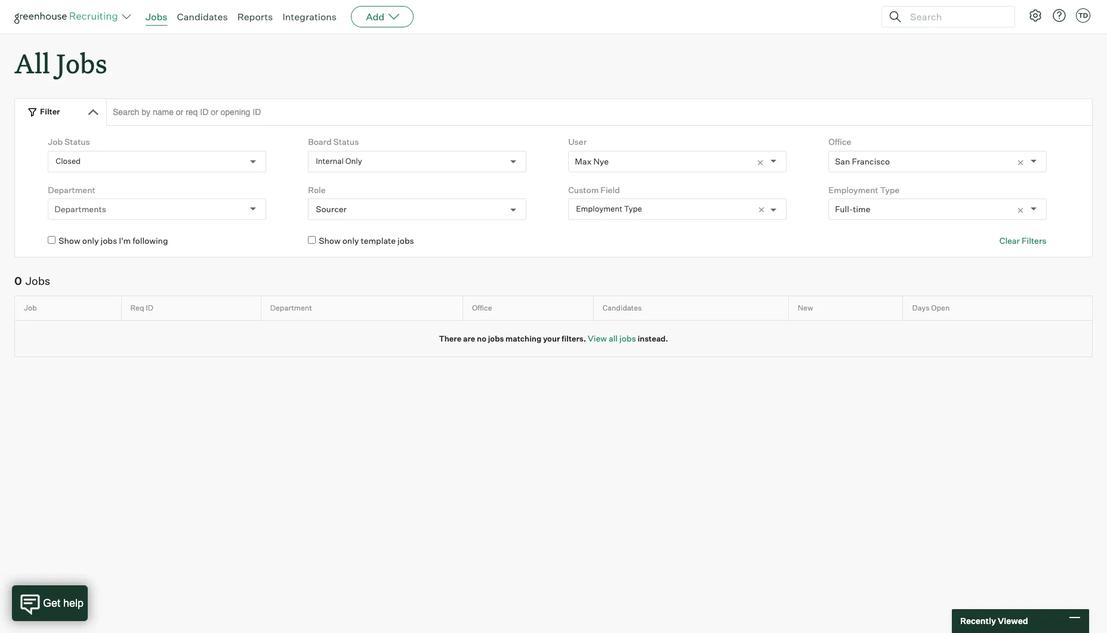 Task type: vqa. For each thing, say whether or not it's contained in the screenshot.
Patricia
no



Task type: locate. For each thing, give the bounding box(es) containing it.
1 horizontal spatial candidates
[[603, 304, 642, 313]]

1 horizontal spatial show
[[319, 236, 341, 246]]

req
[[130, 304, 144, 313]]

template
[[361, 236, 396, 246]]

1 vertical spatial department
[[270, 304, 312, 313]]

jobs
[[146, 11, 167, 23], [56, 45, 107, 81], [25, 274, 50, 288]]

custom field
[[568, 185, 620, 195]]

job up the closed
[[48, 137, 63, 147]]

no
[[477, 334, 486, 344]]

job for job
[[24, 304, 37, 313]]

all jobs
[[14, 45, 107, 81]]

status for board status
[[333, 137, 359, 147]]

nye
[[593, 156, 609, 166]]

1 horizontal spatial status
[[333, 137, 359, 147]]

2 only from the left
[[342, 236, 359, 246]]

your
[[543, 334, 560, 344]]

status for job status
[[64, 137, 90, 147]]

only left 'template'
[[342, 236, 359, 246]]

1 show from the left
[[59, 236, 80, 246]]

show right show only jobs i'm following "option"
[[59, 236, 80, 246]]

sourcer
[[316, 204, 347, 215]]

jobs right 0
[[25, 274, 50, 288]]

0 vertical spatial candidates
[[177, 11, 228, 23]]

req id
[[130, 304, 153, 313]]

1 vertical spatial candidates
[[603, 304, 642, 313]]

employment type down field
[[576, 204, 642, 214]]

employment type up 'time'
[[829, 185, 900, 195]]

candidates
[[177, 11, 228, 23], [603, 304, 642, 313]]

1 vertical spatial job
[[24, 304, 37, 313]]

Show only jobs I'm following checkbox
[[48, 236, 56, 244]]

0 vertical spatial job
[[48, 137, 63, 147]]

1 status from the left
[[64, 137, 90, 147]]

employment up the full-time
[[829, 185, 878, 195]]

employment type
[[829, 185, 900, 195], [576, 204, 642, 214]]

job for job status
[[48, 137, 63, 147]]

clear filters link
[[1000, 235, 1047, 247]]

2 show from the left
[[319, 236, 341, 246]]

employment
[[829, 185, 878, 195], [576, 204, 622, 214]]

0
[[14, 274, 22, 288]]

full-
[[835, 204, 853, 214]]

clear value element for full-time
[[1016, 199, 1031, 220]]

1 vertical spatial employment
[[576, 204, 622, 214]]

1 horizontal spatial job
[[48, 137, 63, 147]]

0 horizontal spatial candidates
[[177, 11, 228, 23]]

1 vertical spatial clear value image
[[1016, 207, 1025, 215]]

0 horizontal spatial department
[[48, 185, 95, 195]]

recently viewed
[[960, 617, 1028, 627]]

there
[[439, 334, 462, 344]]

only down departments
[[82, 236, 99, 246]]

employment down custom field
[[576, 204, 622, 214]]

office up no
[[472, 304, 492, 313]]

0 horizontal spatial status
[[64, 137, 90, 147]]

0 horizontal spatial office
[[472, 304, 492, 313]]

2 clear value image from the top
[[1016, 207, 1025, 215]]

only for template
[[342, 236, 359, 246]]

view all jobs link
[[588, 333, 636, 344]]

show for show only template jobs
[[319, 236, 341, 246]]

1 vertical spatial type
[[624, 204, 642, 214]]

2 horizontal spatial jobs
[[146, 11, 167, 23]]

board
[[308, 137, 332, 147]]

internal only
[[316, 156, 362, 166]]

clear
[[1000, 236, 1020, 246]]

1 only from the left
[[82, 236, 99, 246]]

only
[[345, 156, 362, 166]]

all
[[14, 45, 50, 81]]

office
[[829, 137, 851, 147], [472, 304, 492, 313]]

only for jobs
[[82, 236, 99, 246]]

0 horizontal spatial employment type
[[576, 204, 642, 214]]

2 status from the left
[[333, 137, 359, 147]]

candidates right jobs link
[[177, 11, 228, 23]]

clear value element for max nye
[[756, 151, 770, 172]]

clear value element
[[756, 151, 770, 172], [1016, 151, 1031, 172], [1016, 199, 1031, 220]]

1 horizontal spatial office
[[829, 137, 851, 147]]

jobs left i'm
[[101, 236, 117, 246]]

0 horizontal spatial type
[[624, 204, 642, 214]]

clear value image
[[756, 159, 764, 167]]

jobs for 0 jobs
[[25, 274, 50, 288]]

jobs inside the there are no jobs matching your filters. view all jobs instead.
[[488, 334, 504, 344]]

0 horizontal spatial jobs
[[25, 274, 50, 288]]

1 vertical spatial jobs
[[56, 45, 107, 81]]

new
[[798, 304, 813, 313]]

jobs right no
[[488, 334, 504, 344]]

recently
[[960, 617, 996, 627]]

status up the closed
[[64, 137, 90, 147]]

2 vertical spatial jobs
[[25, 274, 50, 288]]

days
[[912, 304, 930, 313]]

show right show only template jobs option
[[319, 236, 341, 246]]

board status
[[308, 137, 359, 147]]

1 horizontal spatial employment type
[[829, 185, 900, 195]]

san francisco option
[[835, 156, 890, 166]]

show for show only jobs i'm following
[[59, 236, 80, 246]]

filters
[[1022, 236, 1047, 246]]

0 vertical spatial clear value image
[[1016, 159, 1025, 167]]

job status
[[48, 137, 90, 147]]

td button
[[1076, 8, 1091, 23]]

closed
[[56, 156, 81, 166]]

instead.
[[638, 334, 668, 344]]

job down the '0 jobs'
[[24, 304, 37, 313]]

san francisco
[[835, 156, 890, 166]]

show
[[59, 236, 80, 246], [319, 236, 341, 246]]

1 horizontal spatial type
[[880, 185, 900, 195]]

status
[[64, 137, 90, 147], [333, 137, 359, 147]]

0 vertical spatial employment
[[829, 185, 878, 195]]

are
[[463, 334, 475, 344]]

jobs for all jobs
[[56, 45, 107, 81]]

jobs link
[[146, 11, 167, 23]]

clear value image
[[1016, 159, 1025, 167], [1016, 207, 1025, 215]]

0 vertical spatial office
[[829, 137, 851, 147]]

max nye
[[575, 156, 609, 166]]

0 horizontal spatial show
[[59, 236, 80, 246]]

following
[[133, 236, 168, 246]]

integrations
[[283, 11, 337, 23]]

internal
[[316, 156, 344, 166]]

candidates up all
[[603, 304, 642, 313]]

1 horizontal spatial only
[[342, 236, 359, 246]]

only
[[82, 236, 99, 246], [342, 236, 359, 246]]

jobs left candidates link at the left top of the page
[[146, 11, 167, 23]]

jobs
[[101, 236, 117, 246], [398, 236, 414, 246], [620, 333, 636, 344], [488, 334, 504, 344]]

type
[[880, 185, 900, 195], [624, 204, 642, 214]]

1 horizontal spatial employment
[[829, 185, 878, 195]]

1 vertical spatial employment type
[[576, 204, 642, 214]]

0 vertical spatial employment type
[[829, 185, 900, 195]]

full-time
[[835, 204, 871, 214]]

open
[[931, 304, 950, 313]]

clear value image for san francisco
[[1016, 159, 1025, 167]]

office up san
[[829, 137, 851, 147]]

jobs down greenhouse recruiting image
[[56, 45, 107, 81]]

department
[[48, 185, 95, 195], [270, 304, 312, 313]]

0 horizontal spatial job
[[24, 304, 37, 313]]

status up internal only
[[333, 137, 359, 147]]

1 horizontal spatial jobs
[[56, 45, 107, 81]]

0 vertical spatial type
[[880, 185, 900, 195]]

san
[[835, 156, 850, 166]]

1 clear value image from the top
[[1016, 159, 1025, 167]]

clear value element for san francisco
[[1016, 151, 1031, 172]]

0 horizontal spatial only
[[82, 236, 99, 246]]

job
[[48, 137, 63, 147], [24, 304, 37, 313]]

show only jobs i'm following
[[59, 236, 168, 246]]



Task type: describe. For each thing, give the bounding box(es) containing it.
td
[[1079, 11, 1088, 20]]

filters.
[[562, 334, 586, 344]]

td button
[[1074, 6, 1093, 25]]

0 jobs
[[14, 274, 50, 288]]

days open
[[912, 304, 950, 313]]

configure image
[[1028, 8, 1043, 23]]

show only template jobs
[[319, 236, 414, 246]]

greenhouse recruiting image
[[14, 10, 122, 24]]

add button
[[351, 6, 414, 27]]

Search by name or req ID or opening ID text field
[[106, 99, 1093, 126]]

all
[[609, 333, 618, 344]]

user
[[568, 137, 587, 147]]

clear filters
[[1000, 236, 1047, 246]]

viewed
[[998, 617, 1028, 627]]

custom
[[568, 185, 599, 195]]

0 vertical spatial department
[[48, 185, 95, 195]]

view
[[588, 333, 607, 344]]

francisco
[[852, 156, 890, 166]]

departments
[[54, 204, 106, 214]]

clear value image for full-time
[[1016, 207, 1025, 215]]

time
[[853, 204, 871, 214]]

there are no jobs matching your filters. view all jobs instead.
[[439, 333, 668, 344]]

max nye option
[[575, 156, 609, 166]]

reports link
[[237, 11, 273, 23]]

role
[[308, 185, 326, 195]]

0 horizontal spatial employment
[[576, 204, 622, 214]]

reports
[[237, 11, 273, 23]]

Show only template jobs checkbox
[[308, 236, 316, 244]]

1 horizontal spatial department
[[270, 304, 312, 313]]

field
[[601, 185, 620, 195]]

matching
[[506, 334, 541, 344]]

integrations link
[[283, 11, 337, 23]]

Search text field
[[907, 8, 1004, 25]]

filter
[[40, 107, 60, 117]]

candidates link
[[177, 11, 228, 23]]

jobs right all
[[620, 333, 636, 344]]

id
[[146, 304, 153, 313]]

1 vertical spatial office
[[472, 304, 492, 313]]

jobs right 'template'
[[398, 236, 414, 246]]

i'm
[[119, 236, 131, 246]]

max
[[575, 156, 592, 166]]

add
[[366, 11, 385, 23]]

full-time option
[[835, 204, 871, 214]]

0 vertical spatial jobs
[[146, 11, 167, 23]]



